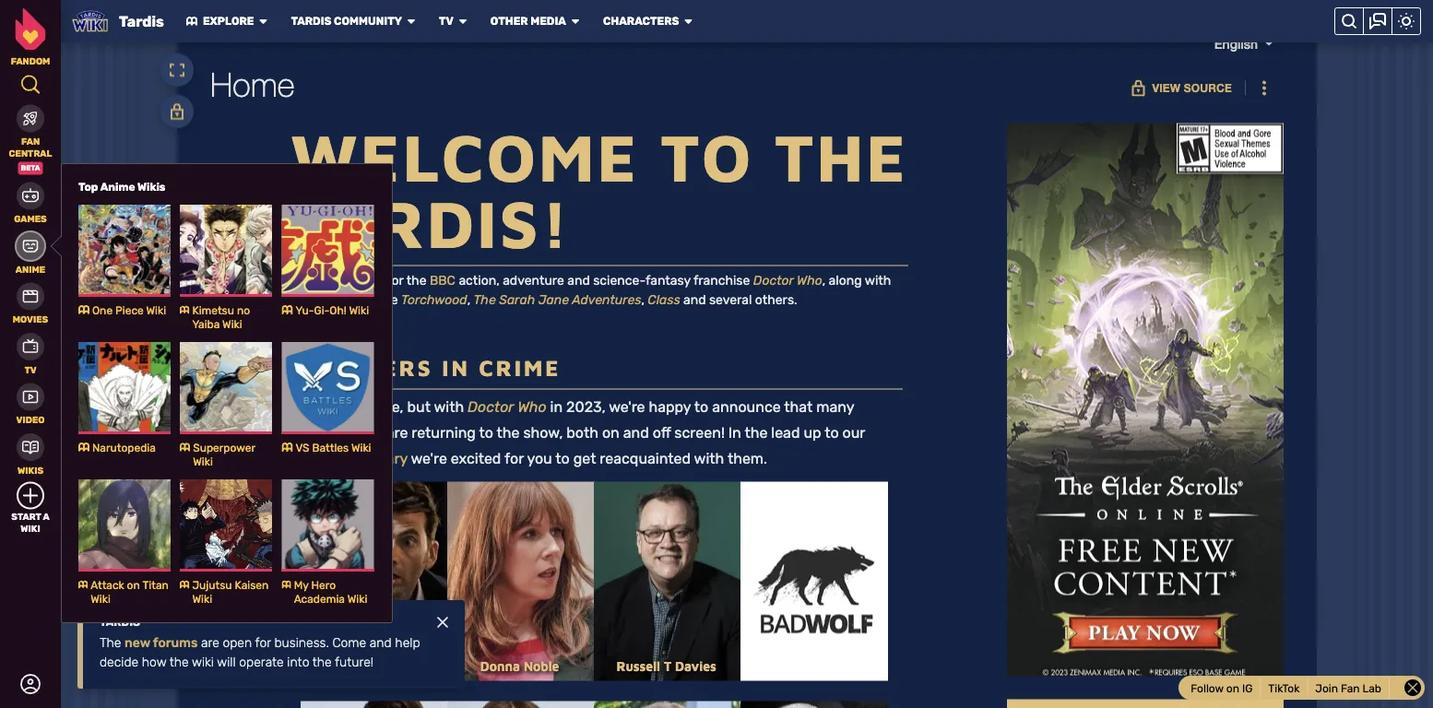 Task type: locate. For each thing, give the bounding box(es) containing it.
others.
[[755, 292, 797, 307]]

decide
[[100, 655, 138, 670]]

0 vertical spatial are
[[386, 424, 408, 442]]

doctor who link up others.
[[753, 272, 822, 288]]

tv
[[439, 15, 454, 28], [24, 364, 37, 375]]

tiny image left 'other'
[[457, 16, 468, 27]]

wiki down "superpower" on the bottom left
[[193, 455, 213, 468]]

fan up central
[[21, 136, 40, 147]]

with right along
[[865, 272, 891, 288]]

a
[[352, 399, 360, 416], [43, 511, 49, 522]]

kaisen
[[235, 579, 269, 592]]

1 horizontal spatial with
[[694, 450, 724, 468]]

0 horizontal spatial a
[[43, 511, 49, 522]]

attack on titan wiki
[[91, 579, 169, 605]]

1 vertical spatial tv link
[[0, 331, 61, 376]]

, inside , along with its spin-offs like
[[822, 272, 826, 288]]

on right both
[[602, 424, 620, 442]]

wiki down "no"
[[222, 318, 242, 331]]

anime right top
[[100, 181, 135, 194]]

1 vertical spatial in
[[550, 399, 563, 416]]

for up like
[[387, 272, 404, 288]]

2 vertical spatial for
[[255, 635, 271, 651]]

battles
[[312, 441, 349, 454]]

offs
[[352, 292, 375, 307]]

wikis up the small icon on the left bottom
[[17, 465, 43, 476]]

superpower
[[193, 441, 255, 454]]

1 horizontal spatial tv link
[[439, 14, 454, 28]]

1 vertical spatial who
[[518, 399, 547, 416]]

0 horizontal spatial ,
[[467, 292, 471, 307]]

advertisement region
[[1007, 123, 1284, 676]]

2 vertical spatial doctor
[[365, 659, 407, 675]]

wiki inside my hero academia wiki
[[347, 593, 367, 605]]

donna
[[480, 659, 520, 675]]

0 horizontal spatial the
[[100, 635, 121, 651]]

in inside in 2023, we're happy to announce that many familiar faces are returning to the show, both on and off screen! in the lead up to our 60th anniversary we're excited for you to get reacquainted with them.
[[550, 399, 563, 416]]

1 horizontal spatial on
[[602, 424, 620, 442]]

who left along
[[797, 272, 822, 288]]

kimetsu no yaiba wiki
[[192, 304, 250, 331]]

0 vertical spatial anime
[[100, 181, 135, 194]]

doctor
[[753, 272, 794, 288], [468, 399, 514, 416], [365, 659, 407, 675]]

tiny image right media
[[570, 16, 581, 27]]

screen!
[[675, 424, 725, 442]]

tv left 'other'
[[439, 15, 454, 28]]

video link
[[0, 381, 61, 426]]

the down come
[[339, 659, 362, 675]]

wiki right piece
[[146, 304, 166, 317]]

1 vertical spatial anime
[[16, 264, 45, 275]]

0 vertical spatial fan
[[21, 136, 40, 147]]

my hero academia wiki link
[[282, 480, 374, 606]]

top anime wikis
[[78, 181, 166, 194]]

sarah
[[499, 292, 535, 307]]

the down action,
[[474, 292, 496, 307]]

with down screen!
[[694, 450, 724, 468]]

1 horizontal spatial for
[[387, 272, 404, 288]]

tv up video link
[[24, 364, 37, 375]]

tardis right tardis icon
[[119, 12, 164, 30]]

0 vertical spatial we're
[[609, 399, 645, 416]]

wiki right academia
[[347, 593, 367, 605]]

0 vertical spatial on
[[602, 424, 620, 442]]

0 vertical spatial tv
[[439, 15, 454, 28]]

view
[[1152, 81, 1181, 94]]

the up decide
[[100, 635, 121, 651]]

for up operate
[[255, 635, 271, 651]]

lead
[[771, 424, 800, 442]]

that
[[784, 399, 813, 416]]

are down while,
[[386, 424, 408, 442]]

1 vertical spatial tv
[[24, 364, 37, 375]]

tardis
[[119, 12, 164, 30], [291, 15, 332, 28], [100, 616, 140, 629]]

0 vertical spatial doctor
[[753, 272, 794, 288]]

wiki
[[360, 272, 384, 288], [192, 655, 214, 670]]

wiki right oh!
[[349, 304, 369, 317]]

julie gardner image
[[594, 702, 742, 708]]

wikis right top
[[137, 181, 166, 194]]

0 horizontal spatial fan
[[21, 136, 40, 147]]

on left ig
[[1226, 682, 1240, 695]]

view source link
[[1119, 71, 1243, 104]]

60th anniversary link
[[291, 450, 408, 468]]

anime up movies link at the left of the page
[[16, 264, 45, 275]]

kimetsu no yaiba wiki link
[[180, 205, 272, 331]]

1 vertical spatial with
[[434, 399, 464, 416]]

2 horizontal spatial with
[[865, 272, 891, 288]]

0 horizontal spatial doctor who link
[[468, 399, 547, 416]]

bad wolf productions (11 kb) image
[[741, 482, 888, 681]]

view source image
[[169, 103, 185, 120]]

tiktok link
[[1261, 678, 1308, 698]]

1 vertical spatial doctor
[[468, 399, 514, 416]]

help
[[395, 635, 420, 651]]

tiny image for other media
[[570, 16, 581, 27]]

1 horizontal spatial a
[[352, 399, 360, 416]]

0 horizontal spatial wiki
[[192, 655, 214, 670]]

doctor who link down crime
[[468, 399, 547, 416]]

1 horizontal spatial ,
[[641, 292, 645, 307]]

business.
[[274, 635, 329, 651]]

show,
[[523, 424, 563, 442]]

1 horizontal spatial anime
[[100, 181, 135, 194]]

tiny image
[[406, 16, 417, 27], [457, 16, 468, 27], [570, 16, 581, 27], [683, 16, 694, 27], [1264, 37, 1275, 48]]

wiki up offs
[[360, 272, 384, 288]]

tiny image right english at right
[[1264, 37, 1275, 48]]

and right class link
[[683, 292, 706, 307]]

, left class
[[641, 292, 645, 307]]

doctor down crime
[[468, 399, 514, 416]]

wiki inside kimetsu no yaiba wiki
[[222, 318, 242, 331]]

who
[[797, 272, 822, 288], [518, 399, 547, 416]]

collapse image
[[1405, 680, 1421, 696]]

my
[[294, 579, 309, 592]]

wiki inside vs battles wiki link
[[351, 441, 371, 454]]

how
[[142, 655, 166, 670]]

top
[[78, 181, 98, 194]]

we're down returning
[[411, 450, 447, 468]]

on inside attack on titan wiki
[[127, 579, 140, 592]]

2 horizontal spatial for
[[505, 450, 524, 468]]

narutopedia
[[92, 441, 156, 454]]

tardis community link
[[291, 14, 402, 28]]

wikis
[[137, 181, 166, 194], [17, 465, 43, 476]]

0 horizontal spatial doctor
[[365, 659, 407, 675]]

and up the doctor link
[[370, 635, 392, 651]]

, left along
[[822, 272, 826, 288]]

1 vertical spatial are
[[201, 635, 219, 651]]

0 vertical spatial wikis
[[137, 181, 166, 194]]

davies
[[675, 659, 716, 675]]

0 horizontal spatial in
[[442, 354, 470, 380]]

english
[[1214, 36, 1258, 51]]

0 vertical spatial doctor who link
[[753, 272, 822, 288]]

1 vertical spatial we're
[[411, 450, 447, 468]]

welcome
[[291, 117, 639, 195]]

wiki left will
[[192, 655, 214, 670]]

wiki down jujutsu
[[192, 593, 212, 605]]

games link
[[0, 180, 61, 225]]

doctor up others.
[[753, 272, 794, 288]]

tardis for tardis link in the top of the page
[[119, 12, 164, 30]]

for left you
[[505, 450, 524, 468]]

0 horizontal spatial wikis
[[17, 465, 43, 476]]

0 vertical spatial with
[[865, 272, 891, 288]]

donna noble
[[480, 659, 559, 675]]

source
[[1184, 81, 1232, 94]]

1 horizontal spatial the
[[339, 659, 362, 675]]

0 horizontal spatial we're
[[411, 450, 447, 468]]

partners
[[297, 354, 433, 380]]

wiki inside attack on titan wiki
[[91, 593, 111, 605]]

excited
[[451, 450, 501, 468]]

hero
[[311, 579, 336, 592]]

search [ctrl-option-f] image
[[20, 74, 41, 95]]

0 vertical spatial tv link
[[439, 14, 454, 28]]

games
[[14, 214, 47, 225]]

, along with its spin-offs like
[[303, 272, 891, 307]]

tiny image for tardis community
[[406, 16, 417, 27]]

1 vertical spatial wikis
[[17, 465, 43, 476]]

who up show,
[[518, 399, 547, 416]]

tv link down movies on the top of page
[[0, 331, 61, 376]]

returning
[[412, 424, 476, 442]]

on inside follow on ig link
[[1226, 682, 1240, 695]]

with up returning
[[434, 399, 464, 416]]

for inside 'are open for business. come and help decide how the wiki will operate into the future!'
[[255, 635, 271, 651]]

on left titan
[[127, 579, 140, 592]]

off
[[653, 424, 671, 442]]

doctor down help
[[365, 659, 407, 675]]

2 horizontal spatial the
[[474, 292, 496, 307]]

fan left the lab
[[1341, 682, 1360, 695]]

yu-gi-oh! wiki
[[296, 304, 369, 317]]

doctor who link
[[753, 272, 822, 288], [468, 399, 547, 416]]

2 vertical spatial on
[[1226, 682, 1240, 695]]

we're right 2023,
[[609, 399, 645, 416]]

1 vertical spatial on
[[127, 579, 140, 592]]

2 horizontal spatial doctor
[[753, 272, 794, 288]]

tiny image
[[186, 16, 197, 27], [258, 16, 269, 27], [437, 617, 448, 628]]

a inside start a wiki
[[43, 511, 49, 522]]

join fan lab
[[1316, 682, 1382, 695]]

a right been
[[352, 399, 360, 416]]

0 horizontal spatial on
[[127, 579, 140, 592]]

2 vertical spatial the
[[339, 659, 362, 675]]

torchwood , the sarah jane adventures , class and several others.
[[401, 292, 797, 307]]

yu-gi-oh! wiki link
[[282, 205, 374, 317]]

1 horizontal spatial are
[[386, 424, 408, 442]]

1 horizontal spatial fan
[[1341, 682, 1360, 695]]

follow on ig link
[[1184, 678, 1261, 698]]

1 vertical spatial a
[[43, 511, 49, 522]]

small image
[[22, 487, 39, 504]]

wiki down start
[[21, 523, 40, 534]]

one piece wiki
[[92, 304, 166, 317]]

1 horizontal spatial wikis
[[137, 181, 166, 194]]

and
[[567, 272, 590, 288], [683, 292, 706, 307], [623, 424, 649, 442], [370, 635, 392, 651]]

1 vertical spatial the
[[100, 635, 121, 651]]

the
[[775, 117, 908, 195], [337, 272, 358, 288], [406, 272, 427, 288], [497, 424, 520, 442], [745, 424, 768, 442], [169, 655, 189, 670], [312, 655, 332, 670]]

are inside 'are open for business. come and help decide how the wiki will operate into the future!'
[[201, 635, 219, 651]]

1 horizontal spatial doctor
[[468, 399, 514, 416]]

wiki
[[146, 304, 166, 317], [349, 304, 369, 317], [222, 318, 242, 331], [351, 441, 371, 454], [193, 455, 213, 468], [21, 523, 40, 534], [91, 593, 111, 605], [192, 593, 212, 605], [347, 593, 367, 605]]

1 horizontal spatial doctor who link
[[753, 272, 822, 288]]

tiny image for tv
[[457, 16, 468, 27]]

1 vertical spatial for
[[505, 450, 524, 468]]

fan central beta
[[9, 136, 52, 172]]

wiki inside one piece wiki link
[[146, 304, 166, 317]]

0 horizontal spatial tiny image
[[186, 16, 197, 27]]

tiny image right characters
[[683, 16, 694, 27]]

tv link left 'other'
[[439, 14, 454, 28]]

in up it's been a while, but with doctor who
[[442, 354, 470, 380]]

0 horizontal spatial tv
[[24, 364, 37, 375]]

no
[[237, 304, 250, 317]]

for
[[387, 272, 404, 288], [505, 450, 524, 468], [255, 635, 271, 651]]

1 vertical spatial doctor who link
[[468, 399, 547, 416]]

wiki down attack
[[91, 593, 111, 605]]

tardis left community
[[291, 15, 332, 28]]

and left off
[[623, 424, 649, 442]]

2 vertical spatial with
[[694, 450, 724, 468]]

expand image
[[169, 62, 185, 78]]

, down action,
[[467, 292, 471, 307]]

2 horizontal spatial tiny image
[[437, 617, 448, 628]]

fan
[[21, 136, 40, 147], [1341, 682, 1360, 695]]

tiny image right community
[[406, 16, 417, 27]]

are up will
[[201, 635, 219, 651]]

the doctor link
[[338, 655, 410, 677]]

0 vertical spatial in
[[442, 354, 470, 380]]

in up show,
[[550, 399, 563, 416]]

1 horizontal spatial wiki
[[360, 272, 384, 288]]

on for attack on titan wiki
[[127, 579, 140, 592]]

superpower wiki link
[[180, 342, 272, 469]]

0 horizontal spatial tv link
[[0, 331, 61, 376]]

0 horizontal spatial for
[[255, 635, 271, 651]]

tiny image inside explore "link"
[[186, 16, 197, 27]]

2 horizontal spatial on
[[1226, 682, 1240, 695]]

1 horizontal spatial who
[[797, 272, 822, 288]]

1 vertical spatial wiki
[[192, 655, 214, 670]]

2 horizontal spatial ,
[[822, 272, 826, 288]]

0 horizontal spatial are
[[201, 635, 219, 651]]

1 horizontal spatial we're
[[609, 399, 645, 416]]

vs battles wiki link
[[282, 342, 374, 455]]

the
[[474, 292, 496, 307], [100, 635, 121, 651], [339, 659, 362, 675]]

1 horizontal spatial tv
[[439, 15, 454, 28]]

a right start
[[43, 511, 49, 522]]

anime inside the fandom navigation element
[[16, 264, 45, 275]]

0 vertical spatial for
[[387, 272, 404, 288]]

wiki inside jujutsu kaisen wiki
[[192, 593, 212, 605]]

community
[[334, 15, 402, 28]]

fandom navigation element
[[0, 8, 61, 534]]

we're the wiki for the bbc action, adventure and science-fantasy franchise doctor who
[[303, 272, 822, 288]]

narutopedia link
[[78, 342, 171, 455]]

on inside in 2023, we're happy to announce that many familiar faces are returning to the show, both on and off screen! in the lead up to our 60th anniversary we're excited for you to get reacquainted with them.
[[602, 424, 620, 442]]

wiki right battles
[[351, 441, 371, 454]]

0 horizontal spatial anime
[[16, 264, 45, 275]]

while,
[[364, 399, 404, 416]]

1 horizontal spatial in
[[550, 399, 563, 416]]

are inside in 2023, we're happy to announce that many familiar faces are returning to the show, both on and off screen! in the lead up to our 60th anniversary we're excited for you to get reacquainted with them.
[[386, 424, 408, 442]]



Task type: vqa. For each thing, say whether or not it's contained in the screenshot.
interests.
no



Task type: describe. For each thing, give the bounding box(es) containing it.
the for the new forums
[[100, 635, 121, 651]]

class link
[[648, 292, 680, 307]]

one piece wiki link
[[78, 205, 171, 317]]

tiktok
[[1269, 682, 1300, 695]]

my hero academia wiki
[[294, 579, 367, 605]]

0 vertical spatial wiki
[[360, 272, 384, 288]]

0 vertical spatial who
[[797, 272, 822, 288]]

tiny image for characters
[[683, 16, 694, 27]]

wiki inside superpower wiki
[[193, 455, 213, 468]]

but
[[407, 399, 431, 416]]

fandom
[[11, 56, 50, 67]]

russell t davies link
[[615, 655, 719, 677]]

to inside welcome to the tardis!
[[660, 117, 754, 195]]

for inside in 2023, we're happy to announce that many familiar faces are returning to the show, both on and off screen! in the lead up to our 60th anniversary we're excited for you to get reacquainted with them.
[[505, 450, 524, 468]]

crime
[[479, 354, 561, 380]]

1 vertical spatial fan
[[1341, 682, 1360, 695]]

start
[[11, 511, 41, 522]]

vs battles wiki
[[296, 441, 371, 454]]

wiki inside the "yu-gi-oh! wiki" link
[[349, 304, 369, 317]]

t
[[664, 659, 672, 675]]

tardis up new
[[100, 616, 140, 629]]

new
[[125, 635, 150, 651]]

and inside in 2023, we're happy to announce that many familiar faces are returning to the show, both on and off screen! in the lead up to our 60th anniversary we're excited for you to get reacquainted with them.
[[623, 424, 649, 442]]

start a wiki link
[[0, 482, 61, 534]]

follow
[[1191, 682, 1224, 695]]

reacquainted
[[600, 450, 691, 468]]

in 2023, we're happy to announce that many familiar faces are returning to the show, both on and off screen! in the lead up to our 60th anniversary we're excited for you to get reacquainted with them.
[[291, 399, 865, 468]]

the inside welcome to the tardis!
[[775, 117, 908, 195]]

tardis image
[[72, 7, 108, 35]]

announce
[[712, 399, 781, 416]]

like
[[378, 292, 398, 307]]

and up torchwood , the sarah jane adventures , class and several others.
[[567, 272, 590, 288]]

fantasy
[[646, 272, 691, 288]]

tardis for tardis community
[[291, 15, 332, 28]]

gi-
[[314, 304, 330, 317]]

tv inside tv link
[[24, 364, 37, 375]]

many
[[816, 399, 854, 416]]

the for the doctor
[[339, 659, 362, 675]]

other media
[[490, 15, 566, 28]]

explore link
[[186, 14, 254, 28]]

david tennant image
[[301, 702, 448, 708]]

adventures
[[572, 292, 641, 307]]

anime link
[[0, 231, 61, 275]]

the new forums
[[100, 635, 198, 651]]

the sarah jane adventures link
[[474, 292, 641, 307]]

russell t davies image
[[594, 482, 742, 681]]

other
[[490, 15, 528, 28]]

kimetsu
[[192, 304, 234, 317]]

come
[[332, 635, 366, 651]]

will
[[217, 655, 236, 670]]

get
[[573, 450, 596, 468]]

we're
[[303, 272, 335, 288]]

torchwood link
[[401, 292, 467, 307]]

and inside 'are open for business. come and help decide how the wiki will operate into the future!'
[[370, 635, 392, 651]]

adventure
[[503, 272, 564, 288]]

familiar
[[291, 424, 342, 442]]

other media link
[[490, 14, 566, 28]]

2023,
[[566, 399, 606, 416]]

oh!
[[330, 304, 347, 317]]

our
[[843, 424, 865, 442]]

are open for business. come and help decide how the wiki will operate into the future!
[[100, 635, 420, 670]]

up
[[804, 424, 821, 442]]

welcome to the tardis!
[[291, 117, 908, 261]]

been
[[314, 399, 349, 416]]

0 vertical spatial the
[[474, 292, 496, 307]]

join
[[1316, 682, 1338, 695]]

with inside , along with its spin-offs like
[[865, 272, 891, 288]]

jane
[[538, 292, 569, 307]]

open
[[223, 635, 252, 651]]

in
[[728, 424, 741, 442]]

central
[[9, 148, 52, 159]]

jujutsu
[[192, 579, 232, 592]]

attack on titan wiki link
[[78, 480, 171, 606]]

bbc link
[[430, 272, 456, 288]]

join fan lab link
[[1308, 678, 1390, 698]]

murray gold image
[[741, 702, 888, 708]]

action,
[[459, 272, 500, 288]]

several
[[709, 292, 752, 307]]

characters link
[[603, 14, 679, 28]]

fan inside fan central beta
[[21, 136, 40, 147]]

catherine tate image
[[447, 702, 595, 708]]

1 horizontal spatial tiny image
[[258, 16, 269, 27]]

vs
[[296, 441, 309, 454]]

bbc
[[430, 272, 456, 288]]

anniversary
[[327, 450, 408, 468]]

on for follow on ig
[[1226, 682, 1240, 695]]

wiki inside 'are open for business. come and help decide how the wiki will operate into the future!'
[[192, 655, 214, 670]]

academia
[[294, 593, 345, 605]]

movies
[[13, 314, 48, 325]]

new forums link
[[125, 635, 198, 651]]

superpower wiki
[[193, 441, 255, 468]]

media
[[531, 15, 566, 28]]

0 horizontal spatial with
[[434, 399, 464, 416]]

faces
[[345, 424, 383, 442]]

russell t davies
[[617, 659, 716, 675]]

donna noble image
[[447, 482, 595, 681]]

franchise
[[693, 272, 750, 288]]

titan
[[142, 579, 169, 592]]

0 horizontal spatial who
[[518, 399, 547, 416]]

it's been a while, but with doctor who
[[291, 399, 547, 416]]

view source
[[1152, 81, 1232, 94]]

explore
[[203, 15, 254, 28]]

the doctor image
[[301, 482, 448, 681]]

wiki inside start a wiki
[[21, 523, 40, 534]]

0 vertical spatial a
[[352, 399, 360, 416]]

yu-
[[296, 304, 314, 317]]

wikis inside the fandom navigation element
[[17, 465, 43, 476]]

with inside in 2023, we're happy to announce that many familiar faces are returning to the show, both on and off screen! in the lead up to our 60th anniversary we're excited for you to get reacquainted with them.
[[694, 450, 724, 468]]

future!
[[335, 655, 374, 670]]

tardis!
[[291, 183, 571, 261]]



